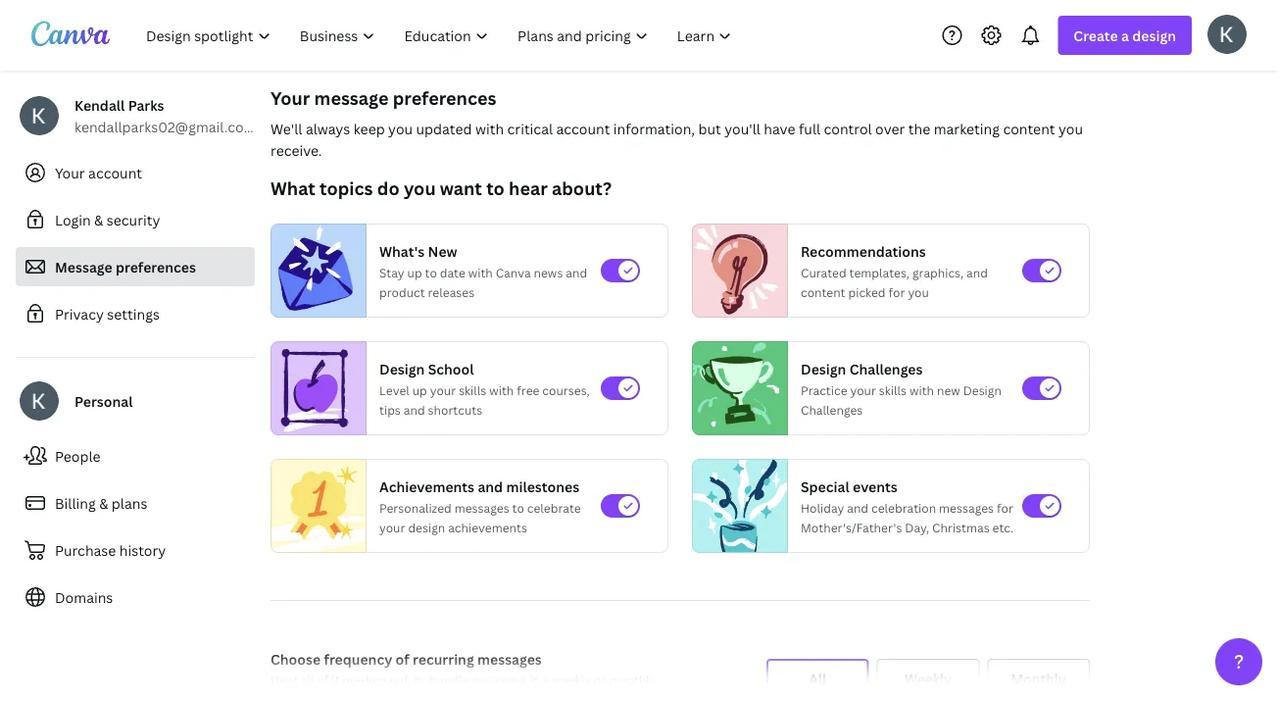 Task type: describe. For each thing, give the bounding box(es) containing it.
settings
[[107, 305, 160, 323]]

topic image for design challenges
[[693, 341, 780, 435]]

design school level up your skills with free courses, tips and shortcuts
[[380, 359, 590, 418]]

you inside recommendations curated templates, graphics, and content picked for you
[[909, 284, 930, 300]]

0 horizontal spatial of
[[317, 671, 329, 688]]

on-
[[343, 671, 362, 688]]

choose frequency of recurring messages hear all of it on-demand, or bundle messages in a weekly or monthly capsule.
[[271, 650, 657, 701]]

monthly
[[609, 671, 657, 688]]

1 vertical spatial preferences
[[116, 257, 196, 276]]

account inside we'll always keep you updated with critical account information, but you'll have full control over the marketing content you receive.
[[557, 119, 610, 138]]

recommendations curated templates, graphics, and content picked for you
[[801, 242, 988, 300]]

the
[[909, 119, 931, 138]]

personal
[[75, 392, 133, 410]]

achievements
[[380, 477, 475, 496]]

practice
[[801, 382, 848, 398]]

new
[[428, 242, 458, 260]]

date
[[440, 264, 466, 280]]

domains link
[[16, 578, 255, 617]]

0 vertical spatial of
[[396, 650, 410, 668]]

message
[[314, 86, 389, 110]]

billing & plans link
[[16, 484, 255, 523]]

kendall
[[75, 96, 125, 114]]

0 vertical spatial challenges
[[850, 359, 923, 378]]

All button
[[767, 659, 870, 698]]

parks
[[128, 96, 164, 114]]

topic image for design school
[[272, 341, 358, 435]]

demand,
[[362, 671, 411, 688]]

design challenges practice your skills with new design challenges
[[801, 359, 1002, 418]]

keep
[[354, 119, 385, 138]]

recommendations
[[801, 242, 927, 260]]

create a design
[[1074, 26, 1177, 45]]

you right the keep
[[388, 119, 413, 138]]

monthly
[[1012, 669, 1067, 688]]

marketing
[[934, 119, 1000, 138]]

product
[[380, 284, 425, 300]]

weekly
[[553, 671, 591, 688]]

milestones
[[507, 477, 580, 496]]

login & security link
[[16, 200, 255, 239]]

design inside create a design dropdown button
[[1133, 26, 1177, 45]]

all
[[809, 669, 827, 688]]

always
[[306, 119, 350, 138]]

up for design
[[413, 382, 427, 398]]

design inside achievements and milestones personalized messages to celebrate your design achievements
[[408, 519, 446, 535]]

for inside special events holiday and celebration messages for mother's/father's day, christmas etc.
[[997, 500, 1014, 516]]

billing
[[55, 494, 96, 512]]

& for billing
[[99, 494, 108, 512]]

your for your message preferences
[[271, 86, 310, 110]]

templates,
[[850, 264, 910, 280]]

login & security
[[55, 210, 160, 229]]

design for design challenges
[[801, 359, 847, 378]]

you down create
[[1059, 119, 1084, 138]]

canva
[[496, 264, 531, 280]]

to inside what's new stay up to date with canva news and product releases
[[425, 264, 437, 280]]

messages inside achievements and milestones personalized messages to celebrate your design achievements
[[455, 500, 510, 516]]

topic image for special events
[[693, 455, 788, 557]]

news
[[534, 264, 563, 280]]

kendall parks image
[[1208, 14, 1248, 54]]

new
[[938, 382, 961, 398]]

what topics do you want to hear about?
[[271, 176, 612, 200]]

message preferences link
[[16, 247, 255, 286]]

security
[[107, 210, 160, 229]]

hear
[[271, 671, 298, 688]]

we'll always keep you updated with critical account information, but you'll have full control over the marketing content you receive.
[[271, 119, 1084, 159]]

messages left in
[[472, 671, 527, 688]]

special events holiday and celebration messages for mother's/father's day, christmas etc.
[[801, 477, 1014, 535]]

frequency
[[324, 650, 393, 668]]

level
[[380, 382, 410, 398]]

privacy
[[55, 305, 104, 323]]

people
[[55, 447, 101, 465]]

2 or from the left
[[594, 671, 606, 688]]

skills inside design school level up your skills with free courses, tips and shortcuts
[[459, 382, 487, 398]]

kendall parks kendallparks02@gmail.com
[[75, 96, 256, 136]]

account inside 'your account' link
[[88, 163, 142, 182]]

shortcuts
[[428, 402, 483, 418]]

information,
[[614, 119, 695, 138]]

recurring
[[413, 650, 474, 668]]

picked
[[849, 284, 886, 300]]

personalized
[[380, 500, 452, 516]]

messages inside special events holiday and celebration messages for mother's/father's day, christmas etc.
[[940, 500, 995, 516]]

your inside achievements and milestones personalized messages to celebrate your design achievements
[[380, 519, 405, 535]]

and inside what's new stay up to date with canva news and product releases
[[566, 264, 588, 280]]

skills inside design challenges practice your skills with new design challenges
[[880, 382, 907, 398]]

etc.
[[993, 519, 1014, 535]]

updated
[[416, 119, 472, 138]]

capsule.
[[271, 691, 317, 701]]

full
[[799, 119, 821, 138]]

your inside design school level up your skills with free courses, tips and shortcuts
[[430, 382, 456, 398]]

your account link
[[16, 153, 255, 192]]

design for design school
[[380, 359, 425, 378]]

your account
[[55, 163, 142, 182]]

control
[[824, 119, 873, 138]]

what
[[271, 176, 316, 200]]

it
[[332, 671, 340, 688]]

billing & plans
[[55, 494, 148, 512]]

Weekly button
[[877, 659, 980, 698]]

kendallparks02@gmail.com
[[75, 117, 256, 136]]

about?
[[552, 176, 612, 200]]

content inside we'll always keep you updated with critical account information, but you'll have full control over the marketing content you receive.
[[1004, 119, 1056, 138]]



Task type: vqa. For each thing, say whether or not it's contained in the screenshot.
Message preferences
yes



Task type: locate. For each thing, give the bounding box(es) containing it.
1 vertical spatial challenges
[[801, 402, 863, 418]]

2 skills from the left
[[880, 382, 907, 398]]

purchase history link
[[16, 531, 255, 570]]

preferences up updated
[[393, 86, 497, 110]]

topic image for what's new
[[272, 224, 358, 318]]

1 horizontal spatial your
[[430, 382, 456, 398]]

topic image left holiday
[[693, 455, 788, 557]]

topic image left practice
[[693, 341, 780, 435]]

topic image for achievements and milestones
[[272, 455, 366, 557]]

up
[[408, 264, 422, 280], [413, 382, 427, 398]]

0 horizontal spatial design
[[380, 359, 425, 378]]

with inside design school level up your skills with free courses, tips and shortcuts
[[490, 382, 514, 398]]

to left hear
[[487, 176, 505, 200]]

1 vertical spatial design
[[408, 519, 446, 535]]

celebrate
[[527, 500, 581, 516]]

2 horizontal spatial design
[[964, 382, 1002, 398]]

tips
[[380, 402, 401, 418]]

skills left new
[[880, 382, 907, 398]]

2 vertical spatial to
[[513, 500, 525, 516]]

celebration
[[872, 500, 937, 516]]

your right practice
[[851, 382, 877, 398]]

your for your account
[[55, 163, 85, 182]]

challenges down the 'picked'
[[850, 359, 923, 378]]

design right create
[[1133, 26, 1177, 45]]

bundle
[[429, 671, 469, 688]]

challenges down practice
[[801, 402, 863, 418]]

0 horizontal spatial design
[[408, 519, 446, 535]]

you down graphics,
[[909, 284, 930, 300]]

your up login
[[55, 163, 85, 182]]

we'll
[[271, 119, 303, 138]]

1 horizontal spatial of
[[396, 650, 410, 668]]

your
[[271, 86, 310, 110], [55, 163, 85, 182]]

with inside we'll always keep you updated with critical account information, but you'll have full control over the marketing content you receive.
[[476, 119, 504, 138]]

1 vertical spatial up
[[413, 382, 427, 398]]

a right create
[[1122, 26, 1130, 45]]

topic image for recommendations
[[693, 224, 780, 318]]

to for want
[[487, 176, 505, 200]]

content right marketing at right top
[[1004, 119, 1056, 138]]

0 horizontal spatial to
[[425, 264, 437, 280]]

your inside design challenges practice your skills with new design challenges
[[851, 382, 877, 398]]

1 skills from the left
[[459, 382, 487, 398]]

or right weekly on the bottom left of page
[[594, 671, 606, 688]]

for inside recommendations curated templates, graphics, and content picked for you
[[889, 284, 906, 300]]

purchase history
[[55, 541, 166, 560]]

messages up christmas
[[940, 500, 995, 516]]

0 horizontal spatial your
[[55, 163, 85, 182]]

design inside design school level up your skills with free courses, tips and shortcuts
[[380, 359, 425, 378]]

content inside recommendations curated templates, graphics, and content picked for you
[[801, 284, 846, 300]]

with left new
[[910, 382, 935, 398]]

and right news
[[566, 264, 588, 280]]

0 vertical spatial content
[[1004, 119, 1056, 138]]

your message preferences
[[271, 86, 497, 110]]

design up practice
[[801, 359, 847, 378]]

christmas
[[933, 519, 990, 535]]

Monthly button
[[988, 659, 1091, 698]]

to down milestones
[[513, 500, 525, 516]]

a inside dropdown button
[[1122, 26, 1130, 45]]

and inside achievements and milestones personalized messages to celebrate your design achievements
[[478, 477, 503, 496]]

1 horizontal spatial or
[[594, 671, 606, 688]]

weekly
[[905, 669, 952, 688]]

and inside design school level up your skills with free courses, tips and shortcuts
[[404, 402, 425, 418]]

1 horizontal spatial a
[[1122, 26, 1130, 45]]

for down templates,
[[889, 284, 906, 300]]

releases
[[428, 284, 475, 300]]

mother's/father's
[[801, 519, 903, 535]]

design
[[1133, 26, 1177, 45], [408, 519, 446, 535]]

and up 'achievements'
[[478, 477, 503, 496]]

0 vertical spatial to
[[487, 176, 505, 200]]

have
[[764, 119, 796, 138]]

1 vertical spatial content
[[801, 284, 846, 300]]

you'll
[[725, 119, 761, 138]]

1 horizontal spatial account
[[557, 119, 610, 138]]

with left free
[[490, 382, 514, 398]]

and right graphics,
[[967, 264, 988, 280]]

account up login & security
[[88, 163, 142, 182]]

and inside recommendations curated templates, graphics, and content picked for you
[[967, 264, 988, 280]]

message
[[55, 257, 112, 276]]

1 horizontal spatial for
[[997, 500, 1014, 516]]

up inside design school level up your skills with free courses, tips and shortcuts
[[413, 382, 427, 398]]

preferences
[[393, 86, 497, 110], [116, 257, 196, 276]]

1 horizontal spatial skills
[[880, 382, 907, 398]]

free
[[517, 382, 540, 398]]

to for messages
[[513, 500, 525, 516]]

skills
[[459, 382, 487, 398], [880, 382, 907, 398]]

message preferences
[[55, 257, 196, 276]]

1 horizontal spatial to
[[487, 176, 505, 200]]

top level navigation element
[[133, 16, 749, 55]]

0 horizontal spatial preferences
[[116, 257, 196, 276]]

design up level
[[380, 359, 425, 378]]

and inside special events holiday and celebration messages for mother's/father's day, christmas etc.
[[848, 500, 869, 516]]

& left plans
[[99, 494, 108, 512]]

0 vertical spatial design
[[1133, 26, 1177, 45]]

choose
[[271, 650, 321, 668]]

1 horizontal spatial design
[[1133, 26, 1177, 45]]

topic image left 'curated'
[[693, 224, 780, 318]]

events
[[853, 477, 898, 496]]

people link
[[16, 436, 255, 476]]

create a design button
[[1059, 16, 1193, 55]]

1 vertical spatial &
[[99, 494, 108, 512]]

up right the stay
[[408, 264, 422, 280]]

preferences up privacy settings link
[[116, 257, 196, 276]]

achievements and milestones personalized messages to celebrate your design achievements
[[380, 477, 581, 535]]

account right critical
[[557, 119, 610, 138]]

1 horizontal spatial content
[[1004, 119, 1056, 138]]

2 horizontal spatial to
[[513, 500, 525, 516]]

content down 'curated'
[[801, 284, 846, 300]]

topics
[[320, 176, 373, 200]]

what's new stay up to date with canva news and product releases
[[380, 242, 588, 300]]

and right tips
[[404, 402, 425, 418]]

1 horizontal spatial your
[[271, 86, 310, 110]]

special
[[801, 477, 850, 496]]

you
[[388, 119, 413, 138], [1059, 119, 1084, 138], [404, 176, 436, 200], [909, 284, 930, 300]]

to left the date
[[425, 264, 437, 280]]

1 vertical spatial to
[[425, 264, 437, 280]]

of
[[396, 650, 410, 668], [317, 671, 329, 688]]

1 or from the left
[[414, 671, 426, 688]]

graphics,
[[913, 264, 964, 280]]

skills up shortcuts
[[459, 382, 487, 398]]

0 horizontal spatial or
[[414, 671, 426, 688]]

1 horizontal spatial preferences
[[393, 86, 497, 110]]

curated
[[801, 264, 847, 280]]

or left bundle
[[414, 671, 426, 688]]

0 horizontal spatial content
[[801, 284, 846, 300]]

what's
[[380, 242, 425, 260]]

day,
[[906, 519, 930, 535]]

with left critical
[[476, 119, 504, 138]]

in
[[530, 671, 540, 688]]

0 horizontal spatial account
[[88, 163, 142, 182]]

0 vertical spatial preferences
[[393, 86, 497, 110]]

0 vertical spatial up
[[408, 264, 422, 280]]

messages up 'achievements'
[[455, 500, 510, 516]]

0 horizontal spatial a
[[543, 671, 550, 688]]

1 vertical spatial account
[[88, 163, 142, 182]]

your down the personalized
[[380, 519, 405, 535]]

domains
[[55, 588, 113, 607]]

your down school
[[430, 382, 456, 398]]

topic image left the stay
[[272, 224, 358, 318]]

2 horizontal spatial your
[[851, 382, 877, 398]]

with inside what's new stay up to date with canva news and product releases
[[469, 264, 493, 280]]

design down the personalized
[[408, 519, 446, 535]]

messages up in
[[478, 650, 542, 668]]

login
[[55, 210, 91, 229]]

0 horizontal spatial your
[[380, 519, 405, 535]]

0 vertical spatial your
[[271, 86, 310, 110]]

1 horizontal spatial design
[[801, 359, 847, 378]]

&
[[94, 210, 103, 229], [99, 494, 108, 512]]

1 vertical spatial your
[[55, 163, 85, 182]]

0 vertical spatial account
[[557, 119, 610, 138]]

of up demand,
[[396, 650, 410, 668]]

holiday
[[801, 500, 845, 516]]

privacy settings link
[[16, 294, 255, 333]]

of left the it at the left of the page
[[317, 671, 329, 688]]

with inside design challenges practice your skills with new design challenges
[[910, 382, 935, 398]]

your
[[430, 382, 456, 398], [851, 382, 877, 398], [380, 519, 405, 535]]

with
[[476, 119, 504, 138], [469, 264, 493, 280], [490, 382, 514, 398], [910, 382, 935, 398]]

purchase
[[55, 541, 116, 560]]

to inside achievements and milestones personalized messages to celebrate your design achievements
[[513, 500, 525, 516]]

1 vertical spatial of
[[317, 671, 329, 688]]

up right level
[[413, 382, 427, 398]]

0 horizontal spatial skills
[[459, 382, 487, 398]]

0 horizontal spatial for
[[889, 284, 906, 300]]

stay
[[380, 264, 405, 280]]

up inside what's new stay up to date with canva news and product releases
[[408, 264, 422, 280]]

& inside billing & plans link
[[99, 494, 108, 512]]

for up the etc.
[[997, 500, 1014, 516]]

content
[[1004, 119, 1056, 138], [801, 284, 846, 300]]

& right login
[[94, 210, 103, 229]]

& for login
[[94, 210, 103, 229]]

a inside choose frequency of recurring messages hear all of it on-demand, or bundle messages in a weekly or monthly capsule.
[[543, 671, 550, 688]]

0 vertical spatial &
[[94, 210, 103, 229]]

and up mother's/father's
[[848, 500, 869, 516]]

school
[[428, 359, 474, 378]]

history
[[119, 541, 166, 560]]

topic image
[[272, 224, 358, 318], [693, 224, 780, 318], [272, 341, 358, 435], [693, 341, 780, 435], [272, 455, 366, 557], [693, 455, 788, 557]]

topic image left the personalized
[[272, 455, 366, 557]]

privacy settings
[[55, 305, 160, 323]]

over
[[876, 119, 906, 138]]

want
[[440, 176, 482, 200]]

a right in
[[543, 671, 550, 688]]

design right new
[[964, 382, 1002, 398]]

you right do
[[404, 176, 436, 200]]

topic image left tips
[[272, 341, 358, 435]]

& inside login & security link
[[94, 210, 103, 229]]

up for what's
[[408, 264, 422, 280]]

1 vertical spatial for
[[997, 500, 1014, 516]]

your up we'll
[[271, 86, 310, 110]]

0 vertical spatial for
[[889, 284, 906, 300]]

create
[[1074, 26, 1119, 45]]

a
[[1122, 26, 1130, 45], [543, 671, 550, 688]]

0 vertical spatial a
[[1122, 26, 1130, 45]]

critical
[[508, 119, 553, 138]]

courses,
[[543, 382, 590, 398]]

do
[[377, 176, 400, 200]]

account
[[557, 119, 610, 138], [88, 163, 142, 182]]

all
[[301, 671, 314, 688]]

with right the date
[[469, 264, 493, 280]]

1 vertical spatial a
[[543, 671, 550, 688]]

achievements
[[448, 519, 528, 535]]



